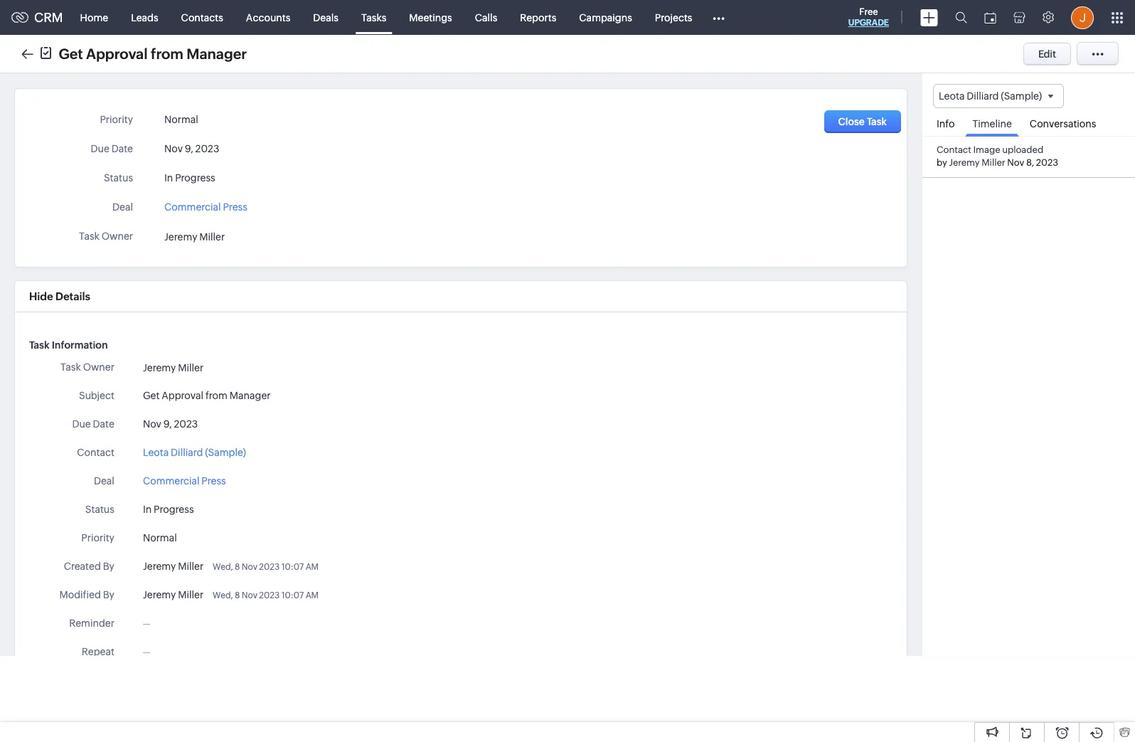 Task type: describe. For each thing, give the bounding box(es) containing it.
1 vertical spatial manager
[[230, 390, 271, 401]]

timeline link
[[966, 108, 1019, 137]]

leads link
[[120, 0, 170, 35]]

10:07 for created by
[[282, 562, 304, 572]]

uploaded
[[1003, 145, 1044, 155]]

edit
[[1039, 48, 1057, 59]]

campaigns
[[579, 12, 632, 23]]

0 vertical spatial commercial press
[[164, 201, 247, 213]]

projects link
[[644, 0, 704, 35]]

task left information
[[29, 339, 49, 351]]

image
[[974, 145, 1001, 155]]

0 vertical spatial task owner
[[79, 231, 133, 242]]

close task link
[[824, 110, 901, 133]]

task information
[[29, 339, 108, 351]]

0 vertical spatial in
[[164, 172, 173, 184]]

profile image
[[1072, 6, 1094, 29]]

1 vertical spatial in progress
[[143, 504, 194, 515]]

created
[[64, 561, 101, 572]]

leota dilliard (sample) link
[[143, 445, 246, 460]]

0 vertical spatial priority
[[100, 114, 133, 125]]

contacts link
[[170, 0, 235, 35]]

info link
[[930, 108, 962, 136]]

modified by
[[59, 589, 114, 601]]

home link
[[69, 0, 120, 35]]

wed, for created by
[[213, 562, 233, 572]]

1 vertical spatial due date
[[72, 418, 114, 430]]

0 vertical spatial commercial press link
[[164, 197, 247, 213]]

tasks link
[[350, 0, 398, 35]]

details
[[55, 290, 90, 302]]

1 vertical spatial (sample)
[[205, 447, 246, 458]]

upgrade
[[849, 18, 889, 28]]

reminder
[[69, 618, 114, 629]]

leads
[[131, 12, 158, 23]]

reports
[[520, 12, 557, 23]]

wed, 8 nov 2023 10:07 am for created by
[[213, 562, 319, 572]]

commercial for the bottommost commercial press link
[[143, 475, 200, 487]]

projects
[[655, 12, 693, 23]]

0 vertical spatial deal
[[112, 201, 133, 213]]

task right close
[[867, 116, 887, 127]]

calls link
[[464, 0, 509, 35]]

wed, 8 nov 2023 10:07 am for modified by
[[213, 591, 319, 601]]

am for created by
[[306, 562, 319, 572]]

wed, for modified by
[[213, 591, 233, 601]]

close
[[839, 116, 865, 127]]

(sample) inside field
[[1001, 90, 1042, 102]]

1 vertical spatial task owner
[[60, 361, 114, 373]]

1 vertical spatial commercial press
[[143, 475, 226, 487]]

0 vertical spatial progress
[[175, 172, 215, 184]]

information
[[52, 339, 108, 351]]

info
[[937, 118, 955, 130]]

0 horizontal spatial in
[[143, 504, 152, 515]]

0 vertical spatial in progress
[[164, 172, 215, 184]]

meetings link
[[398, 0, 464, 35]]

search element
[[947, 0, 976, 35]]

by
[[937, 158, 948, 168]]

nov inside contact image uploaded by jeremy miller nov 8, 2023
[[1008, 158, 1025, 168]]

contact for contact image uploaded by jeremy miller nov 8, 2023
[[937, 145, 972, 155]]

leota dilliard (sample) inside field
[[939, 90, 1042, 102]]

0 vertical spatial nov 9, 2023
[[164, 143, 219, 154]]

conversations
[[1030, 118, 1097, 130]]

1 horizontal spatial approval
[[162, 390, 204, 401]]

0 vertical spatial normal
[[164, 114, 198, 125]]

1 vertical spatial from
[[206, 390, 228, 401]]

task up details
[[79, 231, 100, 242]]

0 vertical spatial get approval from manager
[[59, 45, 247, 62]]

campaigns link
[[568, 0, 644, 35]]

conversations link
[[1023, 108, 1104, 136]]

0 vertical spatial due
[[91, 143, 109, 154]]

contact image uploaded by jeremy miller nov 8, 2023
[[937, 145, 1059, 168]]



Task type: vqa. For each thing, say whether or not it's contained in the screenshot.
the - in The Tag Added - Grant By Terry Turtle Dec 5, 2023
no



Task type: locate. For each thing, give the bounding box(es) containing it.
jeremy
[[949, 158, 980, 168], [164, 231, 197, 243], [143, 362, 176, 373], [143, 561, 176, 572], [143, 589, 176, 601]]

reports link
[[509, 0, 568, 35]]

free upgrade
[[849, 6, 889, 28]]

1 vertical spatial deal
[[94, 475, 114, 487]]

get approval from manager up 'leota dilliard (sample)' link
[[143, 390, 271, 401]]

1 8 from the top
[[235, 562, 240, 572]]

1 horizontal spatial from
[[206, 390, 228, 401]]

0 horizontal spatial get
[[59, 45, 83, 62]]

status
[[104, 172, 133, 184], [85, 504, 114, 515]]

tasks
[[361, 12, 387, 23]]

1 vertical spatial 8
[[235, 591, 240, 601]]

accounts
[[246, 12, 291, 23]]

8,
[[1027, 158, 1035, 168]]

subject
[[79, 390, 114, 401]]

0 vertical spatial press
[[223, 201, 247, 213]]

8 for created by
[[235, 562, 240, 572]]

close task
[[839, 116, 887, 127]]

manager
[[187, 45, 247, 62], [230, 390, 271, 401]]

task owner
[[79, 231, 133, 242], [60, 361, 114, 373]]

task owner down information
[[60, 361, 114, 373]]

edit button
[[1024, 42, 1072, 65]]

approval down 'home' link
[[86, 45, 148, 62]]

hide details link
[[29, 290, 90, 302]]

task down task information
[[60, 361, 81, 373]]

owner
[[102, 231, 133, 242], [83, 361, 114, 373]]

contacts
[[181, 12, 223, 23]]

commercial
[[164, 201, 221, 213], [143, 475, 200, 487]]

jeremy miller
[[164, 231, 225, 243], [143, 362, 204, 373], [143, 561, 204, 572], [143, 589, 204, 601]]

10:07
[[282, 562, 304, 572], [282, 591, 304, 601]]

0 vertical spatial by
[[103, 561, 114, 572]]

0 vertical spatial leota dilliard (sample)
[[939, 90, 1042, 102]]

due
[[91, 143, 109, 154], [72, 418, 91, 430]]

accounts link
[[235, 0, 302, 35]]

modified
[[59, 589, 101, 601]]

deal
[[112, 201, 133, 213], [94, 475, 114, 487]]

repeat
[[82, 646, 114, 657]]

2 wed, from the top
[[213, 591, 233, 601]]

0 horizontal spatial (sample)
[[205, 447, 246, 458]]

leota dilliard (sample)
[[939, 90, 1042, 102], [143, 447, 246, 458]]

2 10:07 from the top
[[282, 591, 304, 601]]

1 wed, 8 nov 2023 10:07 am from the top
[[213, 562, 319, 572]]

2 by from the top
[[103, 589, 114, 601]]

from down leads link
[[151, 45, 184, 62]]

0 vertical spatial dilliard
[[967, 90, 999, 102]]

commercial press
[[164, 201, 247, 213], [143, 475, 226, 487]]

am for modified by
[[306, 591, 319, 601]]

from
[[151, 45, 184, 62], [206, 390, 228, 401]]

1 horizontal spatial 9,
[[185, 143, 193, 154]]

meetings
[[409, 12, 452, 23]]

task
[[867, 116, 887, 127], [79, 231, 100, 242], [29, 339, 49, 351], [60, 361, 81, 373]]

date
[[111, 143, 133, 154], [93, 418, 114, 430]]

0 horizontal spatial leota
[[143, 447, 169, 458]]

8 for modified by
[[235, 591, 240, 601]]

get right subject
[[143, 390, 160, 401]]

2 8 from the top
[[235, 591, 240, 601]]

0 vertical spatial manager
[[187, 45, 247, 62]]

press
[[223, 201, 247, 213], [202, 475, 226, 487]]

1 horizontal spatial dilliard
[[967, 90, 999, 102]]

nov 9, 2023
[[164, 143, 219, 154], [143, 418, 198, 430]]

1 vertical spatial in
[[143, 504, 152, 515]]

deals link
[[302, 0, 350, 35]]

1 vertical spatial commercial press link
[[143, 474, 226, 489]]

miller inside contact image uploaded by jeremy miller nov 8, 2023
[[982, 158, 1006, 168]]

nov
[[164, 143, 183, 154], [1008, 158, 1025, 168], [143, 418, 161, 430], [242, 562, 258, 572], [242, 591, 258, 601]]

1 vertical spatial dilliard
[[171, 447, 203, 458]]

free
[[860, 6, 878, 17]]

by for created by
[[103, 561, 114, 572]]

2023 inside contact image uploaded by jeremy miller nov 8, 2023
[[1036, 158, 1059, 168]]

normal
[[164, 114, 198, 125], [143, 532, 177, 544]]

by right created
[[103, 561, 114, 572]]

crm link
[[11, 10, 63, 25]]

1 vertical spatial date
[[93, 418, 114, 430]]

create menu element
[[912, 0, 947, 35]]

0 vertical spatial status
[[104, 172, 133, 184]]

0 vertical spatial commercial
[[164, 201, 221, 213]]

1 vertical spatial commercial
[[143, 475, 200, 487]]

search image
[[956, 11, 968, 23]]

hide
[[29, 290, 53, 302]]

dilliard
[[967, 90, 999, 102], [171, 447, 203, 458]]

1 vertical spatial leota
[[143, 447, 169, 458]]

commercial for top commercial press link
[[164, 201, 221, 213]]

get approval from manager down leads
[[59, 45, 247, 62]]

0 horizontal spatial 9,
[[163, 418, 172, 430]]

1 vertical spatial get
[[143, 390, 160, 401]]

leota inside field
[[939, 90, 965, 102]]

in progress
[[164, 172, 215, 184], [143, 504, 194, 515]]

0 vertical spatial leota
[[939, 90, 965, 102]]

1 vertical spatial contact
[[77, 447, 114, 458]]

0 horizontal spatial leota dilliard (sample)
[[143, 447, 246, 458]]

wed,
[[213, 562, 233, 572], [213, 591, 233, 601]]

1 vertical spatial approval
[[162, 390, 204, 401]]

contact down subject
[[77, 447, 114, 458]]

0 vertical spatial (sample)
[[1001, 90, 1042, 102]]

1 horizontal spatial contact
[[937, 145, 972, 155]]

0 vertical spatial approval
[[86, 45, 148, 62]]

profile element
[[1063, 0, 1103, 35]]

Leota Dilliard (Sample) field
[[934, 84, 1064, 108]]

0 vertical spatial 8
[[235, 562, 240, 572]]

(sample)
[[1001, 90, 1042, 102], [205, 447, 246, 458]]

jeremy inside contact image uploaded by jeremy miller nov 8, 2023
[[949, 158, 980, 168]]

0 horizontal spatial from
[[151, 45, 184, 62]]

0 vertical spatial wed,
[[213, 562, 233, 572]]

0 vertical spatial wed, 8 nov 2023 10:07 am
[[213, 562, 319, 572]]

get
[[59, 45, 83, 62], [143, 390, 160, 401]]

0 vertical spatial 10:07
[[282, 562, 304, 572]]

8
[[235, 562, 240, 572], [235, 591, 240, 601]]

1 horizontal spatial get
[[143, 390, 160, 401]]

0 vertical spatial owner
[[102, 231, 133, 242]]

1 by from the top
[[103, 561, 114, 572]]

1 10:07 from the top
[[282, 562, 304, 572]]

hide details
[[29, 290, 90, 302]]

1 vertical spatial status
[[85, 504, 114, 515]]

0 vertical spatial due date
[[91, 143, 133, 154]]

0 vertical spatial get
[[59, 45, 83, 62]]

1 horizontal spatial in
[[164, 172, 173, 184]]

get approval from manager
[[59, 45, 247, 62], [143, 390, 271, 401]]

0 vertical spatial contact
[[937, 145, 972, 155]]

commercial press link
[[164, 197, 247, 213], [143, 474, 226, 489]]

1 vertical spatial progress
[[154, 504, 194, 515]]

1 am from the top
[[306, 562, 319, 572]]

by right 'modified'
[[103, 589, 114, 601]]

progress
[[175, 172, 215, 184], [154, 504, 194, 515]]

1 vertical spatial due
[[72, 418, 91, 430]]

calendar image
[[985, 12, 997, 23]]

2 am from the top
[[306, 591, 319, 601]]

1 vertical spatial normal
[[143, 532, 177, 544]]

from up 'leota dilliard (sample)' link
[[206, 390, 228, 401]]

contact up by
[[937, 145, 972, 155]]

get down the crm
[[59, 45, 83, 62]]

due date
[[91, 143, 133, 154], [72, 418, 114, 430]]

task owner up details
[[79, 231, 133, 242]]

1 vertical spatial 9,
[[163, 418, 172, 430]]

home
[[80, 12, 108, 23]]

calls
[[475, 12, 498, 23]]

miller
[[982, 158, 1006, 168], [199, 231, 225, 243], [178, 362, 204, 373], [178, 561, 204, 572], [178, 589, 204, 601]]

1 vertical spatial nov 9, 2023
[[143, 418, 198, 430]]

1 horizontal spatial leota dilliard (sample)
[[939, 90, 1042, 102]]

priority
[[100, 114, 133, 125], [81, 532, 114, 544]]

1 vertical spatial priority
[[81, 532, 114, 544]]

0 horizontal spatial dilliard
[[171, 447, 203, 458]]

0 vertical spatial date
[[111, 143, 133, 154]]

1 vertical spatial wed, 8 nov 2023 10:07 am
[[213, 591, 319, 601]]

2023
[[195, 143, 219, 154], [1036, 158, 1059, 168], [174, 418, 198, 430], [259, 562, 280, 572], [259, 591, 280, 601]]

1 vertical spatial 10:07
[[282, 591, 304, 601]]

9,
[[185, 143, 193, 154], [163, 418, 172, 430]]

0 horizontal spatial approval
[[86, 45, 148, 62]]

1 vertical spatial am
[[306, 591, 319, 601]]

1 vertical spatial owner
[[83, 361, 114, 373]]

am
[[306, 562, 319, 572], [306, 591, 319, 601]]

1 wed, from the top
[[213, 562, 233, 572]]

1 vertical spatial get approval from manager
[[143, 390, 271, 401]]

deals
[[313, 12, 339, 23]]

by
[[103, 561, 114, 572], [103, 589, 114, 601]]

dilliard inside field
[[967, 90, 999, 102]]

1 horizontal spatial (sample)
[[1001, 90, 1042, 102]]

1 horizontal spatial leota
[[939, 90, 965, 102]]

contact inside contact image uploaded by jeremy miller nov 8, 2023
[[937, 145, 972, 155]]

contact
[[937, 145, 972, 155], [77, 447, 114, 458]]

wed, 8 nov 2023 10:07 am
[[213, 562, 319, 572], [213, 591, 319, 601]]

2 wed, 8 nov 2023 10:07 am from the top
[[213, 591, 319, 601]]

1 vertical spatial leota dilliard (sample)
[[143, 447, 246, 458]]

0 horizontal spatial contact
[[77, 447, 114, 458]]

0 vertical spatial 9,
[[185, 143, 193, 154]]

contact for contact
[[77, 447, 114, 458]]

create menu image
[[921, 9, 938, 26]]

timeline
[[973, 118, 1012, 130]]

1 vertical spatial wed,
[[213, 591, 233, 601]]

1 vertical spatial press
[[202, 475, 226, 487]]

10:07 for modified by
[[282, 591, 304, 601]]

in
[[164, 172, 173, 184], [143, 504, 152, 515]]

approval
[[86, 45, 148, 62], [162, 390, 204, 401]]

Other Modules field
[[704, 6, 735, 29]]

1 vertical spatial by
[[103, 589, 114, 601]]

crm
[[34, 10, 63, 25]]

by for modified by
[[103, 589, 114, 601]]

leota
[[939, 90, 965, 102], [143, 447, 169, 458]]

0 vertical spatial am
[[306, 562, 319, 572]]

approval up 'leota dilliard (sample)' link
[[162, 390, 204, 401]]

0 vertical spatial from
[[151, 45, 184, 62]]

created by
[[64, 561, 114, 572]]



